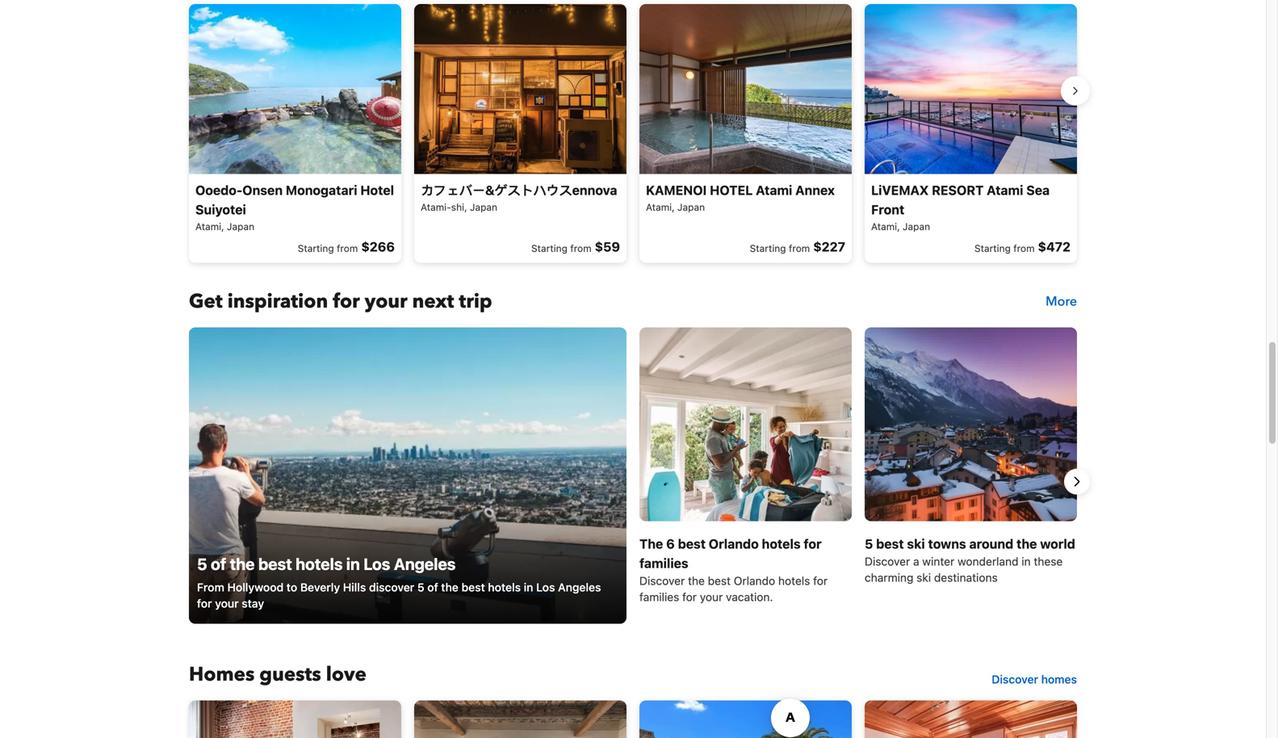 Task type: describe. For each thing, give the bounding box(es) containing it.
these
[[1034, 555, 1063, 568]]

0 vertical spatial ski
[[907, 536, 925, 551]]

ooedo-
[[195, 182, 243, 198]]

from for $266
[[337, 243, 358, 254]]

from for $227
[[789, 243, 810, 254]]

the inside the 6 best orlando hotels for families discover the best orlando hotels for families for your vacation.
[[688, 574, 705, 587]]

annex
[[796, 182, 835, 198]]

atami for annex
[[756, 182, 793, 198]]

$266
[[361, 239, 395, 254]]

1 horizontal spatial in
[[524, 580, 533, 594]]

$227
[[813, 239, 846, 254]]

next image
[[1068, 472, 1087, 491]]

destinations
[[934, 571, 998, 584]]

kamenoi hotel atami annex atami, japan
[[646, 182, 835, 213]]

5 for 5 of the best hotels in los angeles
[[197, 554, 207, 573]]

shi,
[[451, 201, 467, 213]]

wonderland
[[958, 555, 1019, 568]]

the 6 best orlando hotels for families image
[[640, 327, 852, 521]]

a
[[913, 555, 919, 568]]

0 vertical spatial los
[[364, 554, 390, 573]]

beverly
[[300, 580, 340, 594]]

kamenoi
[[646, 182, 707, 198]]

0 horizontal spatial in
[[346, 554, 360, 573]]

hotel
[[710, 182, 753, 198]]

region containing ooedo-onsen monogatari hotel suiyotei
[[176, 0, 1090, 269]]

from for $472
[[1014, 243, 1035, 254]]

atami, inside kamenoi hotel atami annex atami, japan
[[646, 201, 675, 213]]

the 6 best orlando hotels for families discover the best orlando hotels for families for your vacation.
[[640, 536, 828, 603]]

japan inside カフェバー&ゲストハウスennova atami-shi, japan
[[470, 201, 497, 213]]

winter
[[923, 555, 955, 568]]

starting from $266
[[298, 239, 395, 254]]

more
[[1046, 293, 1077, 310]]

trip
[[459, 288, 492, 315]]

5 for 5 best ski towns around the world
[[865, 536, 873, 551]]

get inspiration for your next trip
[[189, 288, 492, 315]]

discover for 6
[[640, 574, 685, 587]]

ooedo-onsen monogatari hotel suiyotei atami, japan
[[195, 182, 394, 232]]

homes
[[189, 661, 255, 688]]

2 families from the top
[[640, 590, 679, 603]]

next
[[412, 288, 454, 315]]

5 best ski towns around the world discover a winter wonderland in these charming ski destinations
[[865, 536, 1076, 584]]

2 vertical spatial discover
[[992, 673, 1039, 686]]

1 vertical spatial ski
[[917, 571, 931, 584]]

discover for best
[[865, 555, 910, 568]]

0 vertical spatial orlando
[[709, 536, 759, 551]]

$472
[[1038, 239, 1071, 254]]

homes
[[1041, 673, 1077, 686]]

discover homes link
[[985, 665, 1084, 694]]

atami-
[[421, 201, 451, 213]]

sea
[[1027, 182, 1050, 198]]

starting for $266
[[298, 243, 334, 254]]

world
[[1040, 536, 1076, 551]]

discover homes
[[992, 673, 1077, 686]]

your inside the 6 best orlando hotels for families discover the best orlando hotels for families for your vacation.
[[700, 590, 723, 603]]

atami, for ooedo-onsen monogatari hotel suiyotei
[[195, 221, 224, 232]]

0 vertical spatial angeles
[[394, 554, 456, 573]]

for inside 5 of the best hotels in los angeles from hollywood to beverly hills discover 5 of the best hotels in los angeles for your stay
[[197, 597, 212, 610]]

love
[[326, 661, 367, 688]]

starting from $59
[[531, 239, 620, 254]]

1 horizontal spatial your
[[365, 288, 408, 315]]



Task type: locate. For each thing, give the bounding box(es) containing it.
best
[[678, 536, 706, 551], [876, 536, 904, 551], [258, 554, 292, 573], [708, 574, 731, 587], [462, 580, 485, 594]]

2 vertical spatial 5
[[417, 580, 424, 594]]

from inside starting from $227
[[789, 243, 810, 254]]

vacation.
[[726, 590, 773, 603]]

atami inside kamenoi hotel atami annex atami, japan
[[756, 182, 793, 198]]

1 horizontal spatial atami
[[987, 182, 1024, 198]]

the
[[1017, 536, 1037, 551], [230, 554, 255, 573], [688, 574, 705, 587], [441, 580, 459, 594]]

0 horizontal spatial your
[[215, 597, 239, 610]]

1 horizontal spatial los
[[536, 580, 555, 594]]

1 starting from the left
[[298, 243, 334, 254]]

angeles
[[394, 554, 456, 573], [558, 580, 601, 594]]

get
[[189, 288, 223, 315]]

1 vertical spatial families
[[640, 590, 679, 603]]

in inside 5 best ski towns around the world discover a winter wonderland in these charming ski destinations
[[1022, 555, 1031, 568]]

atami left annex on the top right
[[756, 182, 793, 198]]

6
[[666, 536, 675, 551]]

japan down suiyotei
[[227, 221, 254, 232]]

atami, inside livemax resort atami sea front atami, japan
[[871, 221, 900, 232]]

4 starting from the left
[[975, 243, 1011, 254]]

discover left homes
[[992, 673, 1039, 686]]

discover up charming
[[865, 555, 910, 568]]

5 best ski towns around the world image
[[865, 327, 1077, 521]]

your left vacation.
[[700, 590, 723, 603]]

japan inside livemax resort atami sea front atami, japan
[[903, 221, 930, 232]]

around
[[969, 536, 1014, 551]]

4 from from the left
[[1014, 243, 1035, 254]]

guests
[[259, 661, 321, 688]]

from
[[337, 243, 358, 254], [570, 243, 592, 254], [789, 243, 810, 254], [1014, 243, 1035, 254]]

0 horizontal spatial 5
[[197, 554, 207, 573]]

1 horizontal spatial angeles
[[558, 580, 601, 594]]

starting inside starting from $266
[[298, 243, 334, 254]]

atami inside livemax resort atami sea front atami, japan
[[987, 182, 1024, 198]]

discover inside 5 best ski towns around the world discover a winter wonderland in these charming ski destinations
[[865, 555, 910, 568]]

hills
[[343, 580, 366, 594]]

5 up from
[[197, 554, 207, 573]]

$59
[[595, 239, 620, 254]]

of right discover
[[427, 580, 438, 594]]

0 horizontal spatial los
[[364, 554, 390, 573]]

discover down 6
[[640, 574, 685, 587]]

3 starting from the left
[[750, 243, 786, 254]]

0 vertical spatial families
[[640, 555, 689, 571]]

inspiration
[[227, 288, 328, 315]]

2 horizontal spatial atami,
[[871, 221, 900, 232]]

atami, down the front
[[871, 221, 900, 232]]

starting from $472
[[975, 239, 1071, 254]]

from left $59
[[570, 243, 592, 254]]

1 from from the left
[[337, 243, 358, 254]]

2 horizontal spatial discover
[[992, 673, 1039, 686]]

5 right discover
[[417, 580, 424, 594]]

3 from from the left
[[789, 243, 810, 254]]

ski
[[907, 536, 925, 551], [917, 571, 931, 584]]

カフェバー&ゲストハウスennova
[[421, 182, 617, 198]]

0 vertical spatial 5
[[865, 536, 873, 551]]

discover
[[865, 555, 910, 568], [640, 574, 685, 587], [992, 673, 1039, 686]]

5 of the best hotels in los angeles region
[[176, 327, 1090, 636]]

2 horizontal spatial your
[[700, 590, 723, 603]]

more link
[[1046, 289, 1077, 314]]

japan inside ooedo-onsen monogatari hotel suiyotei atami, japan
[[227, 221, 254, 232]]

atami, down suiyotei
[[195, 221, 224, 232]]

1 vertical spatial los
[[536, 580, 555, 594]]

towns
[[928, 536, 966, 551]]

the inside 5 best ski towns around the world discover a winter wonderland in these charming ski destinations
[[1017, 536, 1037, 551]]

1 families from the top
[[640, 555, 689, 571]]

japan
[[470, 201, 497, 213], [678, 201, 705, 213], [227, 221, 254, 232], [903, 221, 930, 232]]

5
[[865, 536, 873, 551], [197, 554, 207, 573], [417, 580, 424, 594]]

atami, for livemax resort atami sea front
[[871, 221, 900, 232]]

from for $59
[[570, 243, 592, 254]]

2 from from the left
[[570, 243, 592, 254]]

japan inside kamenoi hotel atami annex atami, japan
[[678, 201, 705, 213]]

starting for $227
[[750, 243, 786, 254]]

2 atami from the left
[[987, 182, 1024, 198]]

for
[[333, 288, 360, 315], [804, 536, 822, 551], [813, 574, 828, 587], [682, 590, 697, 603], [197, 597, 212, 610]]

discover
[[369, 580, 414, 594]]

hotel
[[360, 182, 394, 198]]

japan down the front
[[903, 221, 930, 232]]

0 horizontal spatial of
[[211, 554, 226, 573]]

japan right "shi,"
[[470, 201, 497, 213]]

from
[[197, 580, 224, 594]]

atami for sea
[[987, 182, 1024, 198]]

orlando
[[709, 536, 759, 551], [734, 574, 775, 587]]

starting inside starting from $59
[[531, 243, 568, 254]]

families
[[640, 555, 689, 571], [640, 590, 679, 603]]

starting down livemax resort atami sea front atami, japan
[[975, 243, 1011, 254]]

5 up charming
[[865, 536, 873, 551]]

homes guests love
[[189, 661, 367, 688]]

from inside starting from $266
[[337, 243, 358, 254]]

front
[[871, 202, 905, 217]]

from inside starting from $59
[[570, 243, 592, 254]]

5 inside 5 best ski towns around the world discover a winter wonderland in these charming ski destinations
[[865, 536, 873, 551]]

atami, inside ooedo-onsen monogatari hotel suiyotei atami, japan
[[195, 221, 224, 232]]

families down 6
[[640, 555, 689, 571]]

your inside 5 of the best hotels in los angeles from hollywood to beverly hills discover 5 of the best hotels in los angeles for your stay
[[215, 597, 239, 610]]

atami, down kamenoi at the right top of the page
[[646, 201, 675, 213]]

japan down kamenoi at the right top of the page
[[678, 201, 705, 213]]

discover inside the 6 best orlando hotels for families discover the best orlando hotels for families for your vacation.
[[640, 574, 685, 587]]

livemax resort atami sea front atami, japan
[[871, 182, 1050, 232]]

resort
[[932, 182, 984, 198]]

to
[[287, 580, 297, 594]]

hollywood
[[227, 580, 284, 594]]

families down 'the'
[[640, 590, 679, 603]]

from left $472
[[1014, 243, 1035, 254]]

ski up the a at the right bottom of page
[[907, 536, 925, 551]]

0 horizontal spatial atami,
[[195, 221, 224, 232]]

from left $227
[[789, 243, 810, 254]]

onsen
[[243, 182, 283, 198]]

starting for $59
[[531, 243, 568, 254]]

your left the next
[[365, 288, 408, 315]]

charming
[[865, 571, 914, 584]]

0 horizontal spatial discover
[[640, 574, 685, 587]]

stay
[[242, 597, 264, 610]]

starting from $227
[[750, 239, 846, 254]]

starting down kamenoi hotel atami annex atami, japan
[[750, 243, 786, 254]]

of
[[211, 554, 226, 573], [427, 580, 438, 594]]

1 vertical spatial of
[[427, 580, 438, 594]]

0 vertical spatial discover
[[865, 555, 910, 568]]

1 vertical spatial discover
[[640, 574, 685, 587]]

best inside 5 best ski towns around the world discover a winter wonderland in these charming ski destinations
[[876, 536, 904, 551]]

atami left sea
[[987, 182, 1024, 198]]

starting inside starting from $227
[[750, 243, 786, 254]]

ski down the a at the right bottom of page
[[917, 571, 931, 584]]

starting down ooedo-onsen monogatari hotel suiyotei atami, japan
[[298, 243, 334, 254]]

hotels
[[762, 536, 801, 551], [296, 554, 343, 573], [778, 574, 810, 587], [488, 580, 521, 594]]

2 horizontal spatial in
[[1022, 555, 1031, 568]]

1 horizontal spatial of
[[427, 580, 438, 594]]

0 horizontal spatial atami
[[756, 182, 793, 198]]

starting left $59
[[531, 243, 568, 254]]

atami
[[756, 182, 793, 198], [987, 182, 1024, 198]]

region
[[176, 0, 1090, 269]]

1 vertical spatial 5
[[197, 554, 207, 573]]

starting for $472
[[975, 243, 1011, 254]]

1 vertical spatial orlando
[[734, 574, 775, 587]]

1 vertical spatial angeles
[[558, 580, 601, 594]]

2 starting from the left
[[531, 243, 568, 254]]

monogatari
[[286, 182, 357, 198]]

atami,
[[646, 201, 675, 213], [195, 221, 224, 232], [871, 221, 900, 232]]

1 atami from the left
[[756, 182, 793, 198]]

0 vertical spatial of
[[211, 554, 226, 573]]

the
[[640, 536, 663, 551]]

0 horizontal spatial angeles
[[394, 554, 456, 573]]

from inside starting from $472
[[1014, 243, 1035, 254]]

2 horizontal spatial 5
[[865, 536, 873, 551]]

of up from
[[211, 554, 226, 573]]

suiyotei
[[195, 202, 246, 217]]

your
[[365, 288, 408, 315], [700, 590, 723, 603], [215, 597, 239, 610]]

starting inside starting from $472
[[975, 243, 1011, 254]]

in
[[346, 554, 360, 573], [1022, 555, 1031, 568], [524, 580, 533, 594]]

from left $266
[[337, 243, 358, 254]]

1 horizontal spatial atami,
[[646, 201, 675, 213]]

5 of the best hotels in los angeles from hollywood to beverly hills discover 5 of the best hotels in los angeles for your stay
[[197, 554, 601, 610]]

your down from
[[215, 597, 239, 610]]

livemax
[[871, 182, 929, 198]]

1 horizontal spatial 5
[[417, 580, 424, 594]]

カフェバー&ゲストハウスennova atami-shi, japan
[[421, 182, 617, 213]]

1 horizontal spatial discover
[[865, 555, 910, 568]]

starting
[[298, 243, 334, 254], [531, 243, 568, 254], [750, 243, 786, 254], [975, 243, 1011, 254]]

los
[[364, 554, 390, 573], [536, 580, 555, 594]]



Task type: vqa. For each thing, say whether or not it's contained in the screenshot.
in to the left
yes



